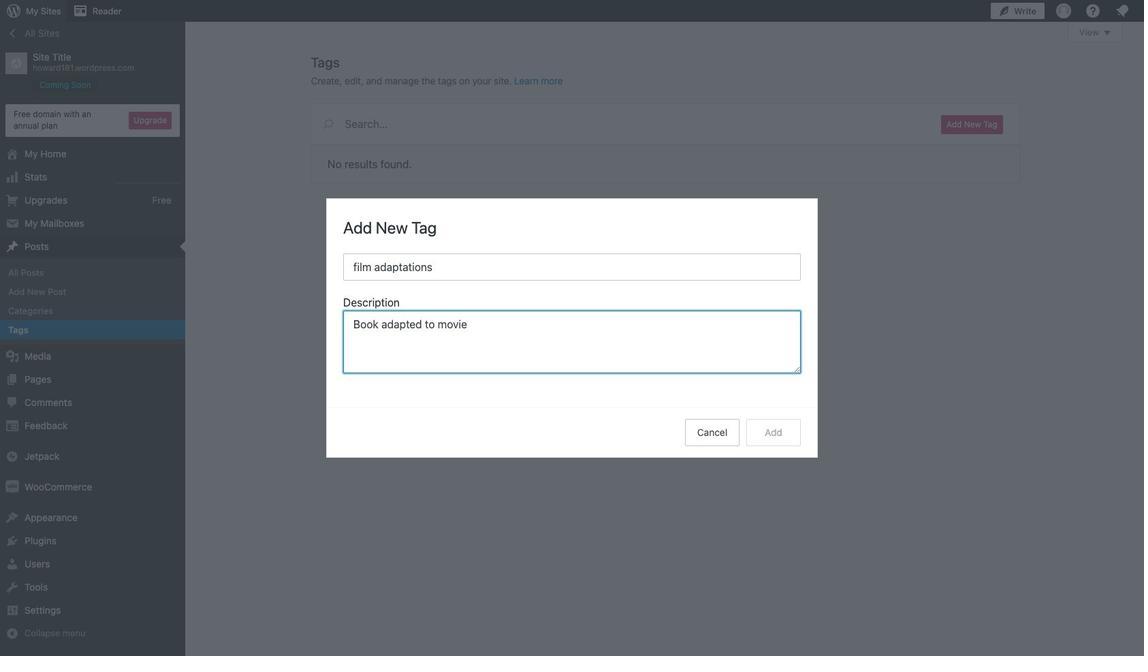 Task type: vqa. For each thing, say whether or not it's contained in the screenshot.
MAIN CONTENT
yes



Task type: describe. For each thing, give the bounding box(es) containing it.
New Tag Name text field
[[343, 253, 801, 281]]

update your profile, personal settings, and more image
[[1056, 3, 1072, 19]]

help image
[[1085, 3, 1102, 19]]

closed image
[[1104, 31, 1111, 35]]

manage your notifications image
[[1115, 3, 1131, 19]]



Task type: locate. For each thing, give the bounding box(es) containing it.
None search field
[[311, 104, 925, 144]]

main content
[[311, 22, 1123, 183]]

img image
[[5, 481, 19, 494]]

highest hourly views 0 image
[[115, 174, 180, 183]]

dialog
[[327, 199, 818, 457]]

None text field
[[343, 311, 801, 373]]

group
[[343, 294, 801, 377]]



